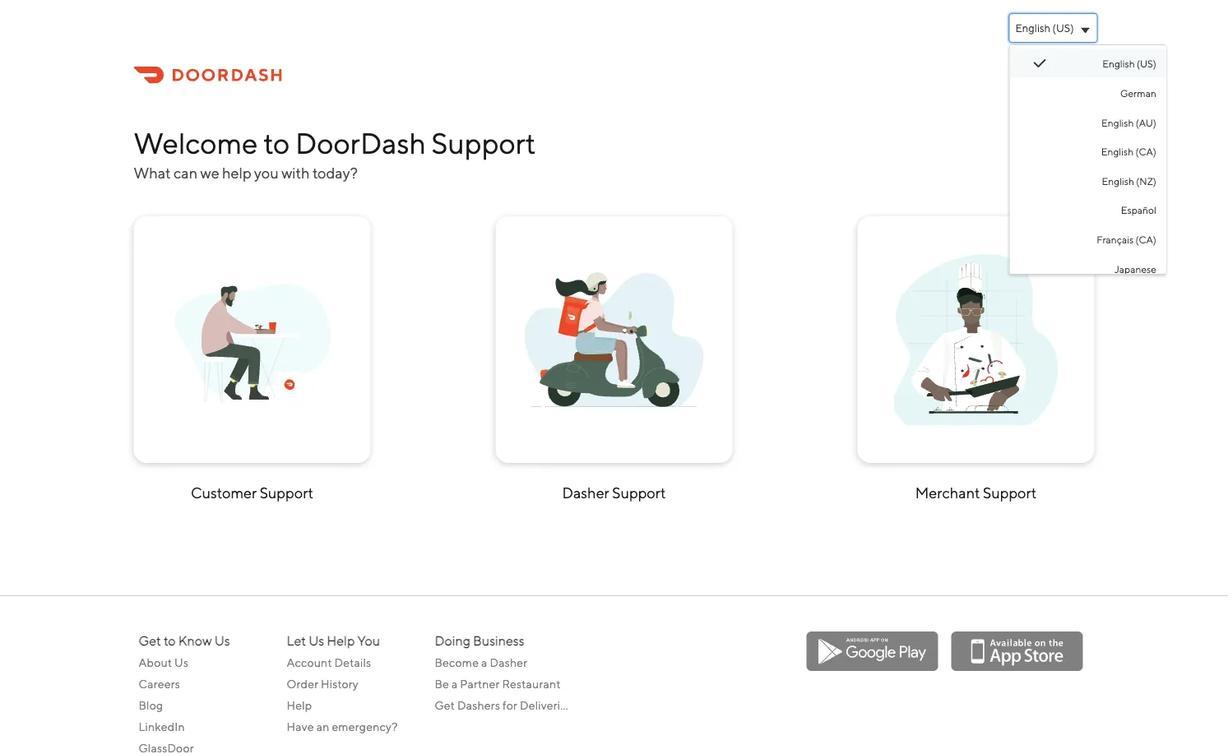 Task type: describe. For each thing, give the bounding box(es) containing it.
english (au)
[[1101, 117, 1156, 128]]

what
[[134, 164, 171, 182]]

welcome to doordash support what can we help you with today?
[[134, 126, 536, 182]]

blog
[[139, 699, 163, 713]]

careers link
[[139, 674, 274, 695]]

merchant
[[916, 484, 981, 502]]

have
[[287, 720, 314, 734]]

get to know us about us careers blog linkedin
[[139, 633, 230, 734]]

merchant support link
[[858, 216, 1095, 506]]

about
[[139, 656, 172, 670]]

english left (nz)
[[1102, 175, 1134, 187]]

1 horizontal spatial us
[[214, 633, 230, 649]]

welcome
[[134, 126, 258, 160]]

you
[[254, 164, 279, 182]]

0 vertical spatial dasher
[[562, 484, 610, 502]]

get inside the get to know us about us careers blog linkedin
[[139, 633, 161, 649]]

english inside button
[[1016, 21, 1051, 34]]

about us link
[[139, 653, 274, 674]]

account details link
[[287, 653, 423, 674]]

customer support
[[191, 484, 313, 502]]

(us) inside option
[[1137, 58, 1156, 70]]

français (ca)
[[1097, 234, 1156, 245]]

linkedin
[[139, 720, 185, 734]]

(ca) for français (ca)
[[1135, 234, 1156, 245]]

japanese
[[1114, 263, 1156, 275]]

list box containing english (us)
[[1009, 44, 1167, 283]]

partner
[[460, 678, 500, 691]]

business
[[473, 633, 525, 649]]

to for welcome
[[263, 126, 290, 160]]

details
[[335, 656, 371, 670]]

get dashers for deliveries link
[[435, 695, 572, 717]]

0 horizontal spatial us
[[174, 656, 189, 670]]

français
[[1097, 234, 1134, 245]]

0 vertical spatial a
[[481, 656, 488, 670]]

0 horizontal spatial a
[[452, 678, 458, 691]]

know
[[178, 633, 212, 649]]

with
[[282, 164, 310, 182]]

english (ca)
[[1101, 146, 1156, 158]]

today?
[[313, 164, 358, 182]]

can
[[174, 164, 198, 182]]

be a partner restaurant link
[[435, 674, 571, 695]]

to for get
[[164, 633, 176, 649]]



Task type: vqa. For each thing, say whether or not it's contained in the screenshot.
the right English (US)
yes



Task type: locate. For each thing, give the bounding box(es) containing it.
(us) up english (us) option
[[1053, 21, 1074, 34]]

english (us) up text default image
[[1016, 21, 1074, 34]]

order
[[287, 678, 319, 691]]

2 horizontal spatial us
[[309, 633, 324, 649]]

1 vertical spatial dasher
[[490, 656, 528, 670]]

support
[[432, 126, 536, 160], [260, 484, 313, 502], [612, 484, 666, 502], [983, 484, 1037, 502]]

(ca)
[[1135, 146, 1156, 158], [1135, 234, 1156, 245]]

dashers
[[457, 699, 500, 713]]

0 horizontal spatial help
[[287, 699, 312, 713]]

english (us) option
[[1010, 49, 1166, 78]]

have an emergency? link
[[287, 717, 423, 738]]

an
[[317, 720, 330, 734]]

(nz)
[[1136, 175, 1156, 187]]

doing business become a dasher be a partner restaurant get dashers for deliveries
[[435, 633, 572, 713]]

a right be
[[452, 678, 458, 691]]

help
[[222, 164, 251, 182]]

let
[[287, 633, 306, 649]]

doing
[[435, 633, 471, 649]]

history
[[321, 678, 359, 691]]

help link
[[287, 695, 423, 717]]

get
[[139, 633, 161, 649], [435, 699, 455, 713]]

0 vertical spatial to
[[263, 126, 290, 160]]

english down english (au)
[[1101, 146, 1134, 158]]

customer
[[191, 484, 257, 502]]

1 horizontal spatial english (us)
[[1102, 58, 1156, 70]]

(us)
[[1053, 21, 1074, 34], [1137, 58, 1156, 70]]

to inside welcome to doordash support what can we help you with today?
[[263, 126, 290, 160]]

help up 'details' at the bottom left of page
[[327, 633, 355, 649]]

us down the know
[[174, 656, 189, 670]]

get down be
[[435, 699, 455, 713]]

1 vertical spatial (ca)
[[1135, 234, 1156, 245]]

support for dasher support
[[612, 484, 666, 502]]

list box
[[1009, 44, 1167, 283]]

help up have
[[287, 699, 312, 713]]

to
[[263, 126, 290, 160], [164, 633, 176, 649]]

english inside option
[[1102, 58, 1135, 70]]

0 horizontal spatial get
[[139, 633, 161, 649]]

be
[[435, 678, 449, 691]]

Preferred Language, English (US) button
[[1009, 13, 1098, 43]]

english
[[1016, 21, 1051, 34], [1102, 58, 1135, 70], [1101, 117, 1134, 128], [1101, 146, 1134, 158], [1102, 175, 1134, 187]]

1 vertical spatial a
[[452, 678, 458, 691]]

to left the know
[[164, 633, 176, 649]]

doordash
[[295, 126, 426, 160]]

support inside welcome to doordash support what can we help you with today?
[[432, 126, 536, 160]]

order history link
[[287, 674, 423, 695]]

a up partner at the left
[[481, 656, 488, 670]]

let us help you account details order history help have an emergency?
[[287, 633, 398, 734]]

you
[[358, 633, 380, 649]]

1 vertical spatial english (us)
[[1102, 58, 1156, 70]]

1 vertical spatial get
[[435, 699, 455, 713]]

blog link
[[139, 695, 274, 717]]

become
[[435, 656, 479, 670]]

0 vertical spatial get
[[139, 633, 161, 649]]

merchant support
[[916, 484, 1037, 502]]

support for customer support
[[260, 484, 313, 502]]

deliveries
[[520, 699, 572, 713]]

english (us) inside option
[[1102, 58, 1156, 70]]

dasher inside doing business become a dasher be a partner restaurant get dashers for deliveries
[[490, 656, 528, 670]]

text default image
[[1033, 57, 1046, 70]]

get up the about
[[139, 633, 161, 649]]

get inside doing business become a dasher be a partner restaurant get dashers for deliveries
[[435, 699, 455, 713]]

1 horizontal spatial get
[[435, 699, 455, 713]]

2 (ca) from the top
[[1135, 234, 1156, 245]]

1 vertical spatial (us)
[[1137, 58, 1156, 70]]

become a dasher link
[[435, 653, 571, 674]]

1 horizontal spatial (us)
[[1137, 58, 1156, 70]]

customer support link
[[134, 216, 371, 506]]

emergency?
[[332, 720, 398, 734]]

english (nz)
[[1102, 175, 1156, 187]]

0 horizontal spatial to
[[164, 633, 176, 649]]

(ca) down español in the top of the page
[[1135, 234, 1156, 245]]

english left (au)
[[1101, 117, 1134, 128]]

(ca) for english (ca)
[[1135, 146, 1156, 158]]

0 vertical spatial (ca)
[[1135, 146, 1156, 158]]

english (us) up the 'german'
[[1102, 58, 1156, 70]]

1 vertical spatial help
[[287, 699, 312, 713]]

german
[[1120, 87, 1156, 99]]

help
[[327, 633, 355, 649], [287, 699, 312, 713]]

restaurant
[[502, 678, 561, 691]]

1 vertical spatial to
[[164, 633, 176, 649]]

linkedin link
[[139, 717, 274, 738]]

english (us)
[[1016, 21, 1074, 34], [1102, 58, 1156, 70]]

to inside the get to know us about us careers blog linkedin
[[164, 633, 176, 649]]

english up text default image
[[1016, 21, 1051, 34]]

english (us) inside button
[[1016, 21, 1074, 34]]

account
[[287, 656, 332, 670]]

1 (ca) from the top
[[1135, 146, 1156, 158]]

us
[[214, 633, 230, 649], [309, 633, 324, 649], [174, 656, 189, 670]]

to up you
[[263, 126, 290, 160]]

(au)
[[1136, 117, 1156, 128]]

a
[[481, 656, 488, 670], [452, 678, 458, 691]]

us inside let us help you account details order history help have an emergency?
[[309, 633, 324, 649]]

us right the know
[[214, 633, 230, 649]]

1 horizontal spatial dasher
[[562, 484, 610, 502]]

0 vertical spatial english (us)
[[1016, 21, 1074, 34]]

0 horizontal spatial english (us)
[[1016, 21, 1074, 34]]

0 horizontal spatial (us)
[[1053, 21, 1074, 34]]

careers
[[139, 678, 180, 691]]

español
[[1121, 205, 1156, 216]]

support for merchant support
[[983, 484, 1037, 502]]

(ca) down (au)
[[1135, 146, 1156, 158]]

0 vertical spatial (us)
[[1053, 21, 1074, 34]]

dasher support link
[[496, 216, 733, 506]]

1 horizontal spatial help
[[327, 633, 355, 649]]

(us) up the 'german'
[[1137, 58, 1156, 70]]

dasher support
[[562, 484, 666, 502]]

1 horizontal spatial a
[[481, 656, 488, 670]]

0 vertical spatial help
[[327, 633, 355, 649]]

dasher
[[562, 484, 610, 502], [490, 656, 528, 670]]

for
[[503, 699, 518, 713]]

1 horizontal spatial to
[[263, 126, 290, 160]]

english up the 'german'
[[1102, 58, 1135, 70]]

0 horizontal spatial dasher
[[490, 656, 528, 670]]

us right let
[[309, 633, 324, 649]]

we
[[200, 164, 219, 182]]

(us) inside button
[[1053, 21, 1074, 34]]



